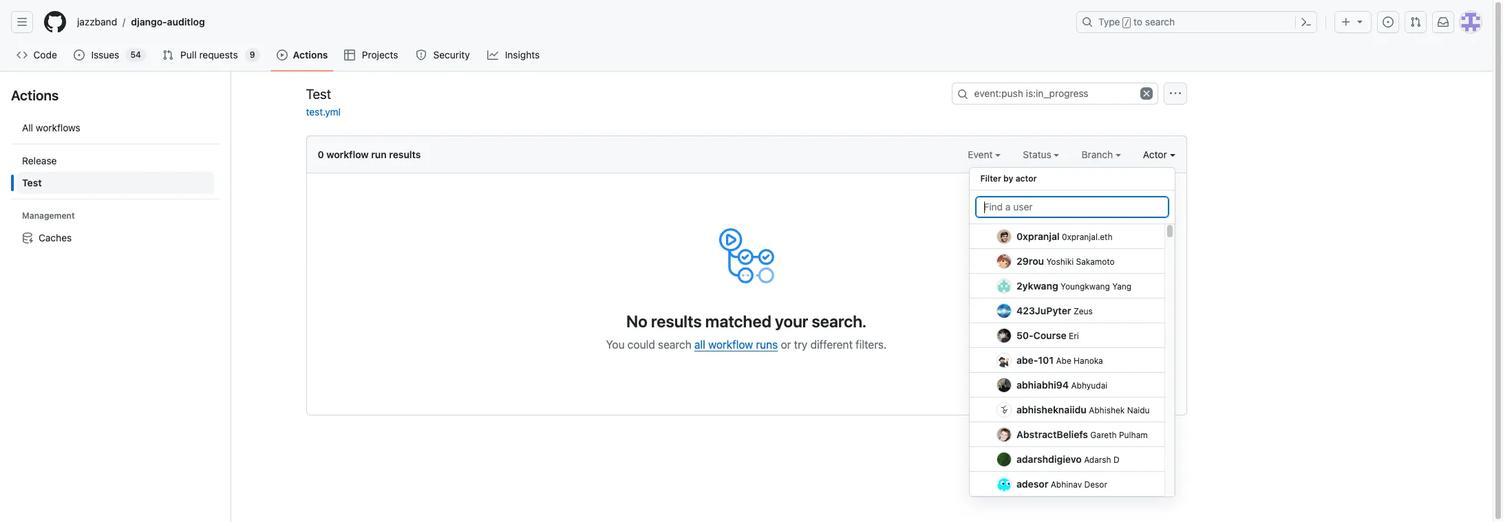 Task type: describe. For each thing, give the bounding box(es) containing it.
list containing all workflows
[[11, 112, 220, 255]]

event button
[[968, 147, 1001, 162]]

management
[[22, 211, 75, 221]]

pulham
[[1119, 430, 1148, 441]]

type / to search
[[1099, 16, 1176, 28]]

adarsh
[[1084, 455, 1112, 465]]

0 horizontal spatial results
[[389, 149, 421, 160]]

423jupyter
[[1017, 305, 1071, 317]]

54
[[130, 50, 141, 60]]

try
[[794, 339, 808, 351]]

youngkwang
[[1061, 282, 1110, 292]]

branch
[[1082, 149, 1116, 160]]

projects link
[[339, 45, 405, 65]]

abhiabhi94
[[1017, 379, 1069, 391]]

table image
[[345, 50, 356, 61]]

@abhiabhi94 image
[[997, 378, 1011, 392]]

filters.
[[856, 339, 887, 351]]

@0xpranjal image
[[997, 230, 1011, 243]]

abhyudai
[[1071, 381, 1108, 391]]

django-auditlog link
[[126, 11, 210, 33]]

@abstractbeliefs image
[[997, 428, 1011, 442]]

all workflow runs link
[[695, 339, 778, 351]]

gareth
[[1091, 430, 1117, 441]]

1 horizontal spatial issue opened image
[[1383, 17, 1394, 28]]

git pull request image for issue opened icon to the right
[[1411, 17, 1422, 28]]

no results matched your search.
[[627, 312, 867, 331]]

sakamoto
[[1076, 257, 1115, 267]]

clear filters image
[[1141, 87, 1153, 100]]

requests
[[199, 49, 238, 61]]

2ykwang youngkwang yang
[[1017, 280, 1132, 292]]

security
[[433, 49, 470, 61]]

code image
[[17, 50, 28, 61]]

release
[[22, 155, 57, 167]]

run
[[371, 149, 387, 160]]

pull
[[181, 49, 197, 61]]

29rou
[[1017, 255, 1044, 267]]

projects
[[362, 49, 398, 61]]

security link
[[410, 45, 477, 65]]

d
[[1114, 455, 1120, 465]]

insights
[[505, 49, 540, 61]]

filter workflows element
[[17, 150, 214, 194]]

abe
[[1056, 356, 1072, 366]]

/ for type
[[1125, 18, 1130, 28]]

1 horizontal spatial results
[[651, 312, 702, 331]]

actor
[[1016, 174, 1037, 184]]

all workflows
[[22, 122, 80, 134]]

you
[[606, 339, 625, 351]]

shield image
[[416, 50, 427, 61]]

naidu
[[1127, 406, 1150, 416]]

101
[[1038, 355, 1054, 366]]

filter by actor
[[981, 174, 1037, 184]]

your
[[775, 312, 809, 331]]

jazzband link
[[72, 11, 123, 33]]

status button
[[1023, 147, 1060, 162]]

@50 course image
[[997, 329, 1011, 343]]

hanoka
[[1074, 356, 1103, 366]]

test.yml link
[[306, 106, 341, 118]]

all
[[695, 339, 706, 351]]

1 vertical spatial search
[[658, 339, 692, 351]]

all workflows link
[[17, 117, 214, 139]]

runs
[[756, 339, 778, 351]]

abstractbeliefs
[[1017, 429, 1088, 441]]

status
[[1023, 149, 1055, 160]]

423jupyter zeus
[[1017, 305, 1093, 317]]

adesor
[[1017, 479, 1049, 490]]

/ for jazzband
[[123, 16, 126, 28]]

@423jupyter image
[[997, 304, 1011, 318]]

eri
[[1069, 331, 1079, 342]]

triangle down image
[[1355, 16, 1366, 27]]

no
[[627, 312, 648, 331]]

test link
[[17, 172, 214, 194]]

abhisheknaiidu abhishek naidu
[[1017, 404, 1150, 416]]

0 vertical spatial actions
[[293, 49, 328, 61]]

0 horizontal spatial actions
[[11, 87, 59, 103]]

Find a user text field
[[975, 196, 1170, 218]]

0 workflow run results
[[318, 149, 421, 160]]

notifications image
[[1438, 17, 1450, 28]]



Task type: locate. For each thing, give the bounding box(es) containing it.
abstractbeliefs gareth pulham
[[1017, 429, 1148, 441]]

show workflow options image
[[1170, 88, 1181, 99]]

@2ykwang image
[[997, 279, 1011, 293]]

git pull request image left notifications icon
[[1411, 17, 1422, 28]]

actor button
[[1144, 147, 1176, 162]]

different
[[811, 339, 853, 351]]

caches
[[39, 232, 72, 244]]

0xpranjal 0xpranjal.eth
[[1017, 231, 1113, 242]]

1 vertical spatial test
[[22, 177, 42, 189]]

0 horizontal spatial test
[[22, 177, 42, 189]]

0xpranjal.eth
[[1062, 232, 1113, 242]]

test
[[306, 86, 331, 102], [22, 177, 42, 189]]

0 vertical spatial results
[[389, 149, 421, 160]]

type
[[1099, 16, 1121, 28]]

list
[[72, 11, 1069, 33], [11, 112, 220, 255]]

actions link
[[271, 45, 334, 65]]

@adarshdigievo image
[[997, 453, 1011, 467]]

0 vertical spatial test
[[306, 86, 331, 102]]

search
[[1146, 16, 1176, 28], [658, 339, 692, 351]]

50-
[[1017, 330, 1034, 342]]

1 vertical spatial actions
[[11, 87, 59, 103]]

0 horizontal spatial issue opened image
[[74, 50, 85, 61]]

pull requests
[[181, 49, 238, 61]]

1 horizontal spatial search
[[1146, 16, 1176, 28]]

actor
[[1144, 149, 1170, 160]]

menu
[[969, 162, 1176, 509]]

yang
[[1113, 282, 1132, 292]]

abhinav
[[1051, 480, 1082, 490]]

insights link
[[482, 45, 547, 65]]

0 horizontal spatial /
[[123, 16, 126, 28]]

search left all
[[658, 339, 692, 351]]

test down release
[[22, 177, 42, 189]]

1 horizontal spatial test
[[306, 86, 331, 102]]

@abe 101 image
[[997, 354, 1011, 367]]

jazzband / django-auditlog
[[77, 16, 205, 28]]

git pull request image left 'pull' in the top left of the page
[[163, 50, 174, 61]]

0 horizontal spatial search
[[658, 339, 692, 351]]

issue opened image right the triangle down icon
[[1383, 17, 1394, 28]]

1 horizontal spatial workflow
[[709, 339, 754, 351]]

1 vertical spatial results
[[651, 312, 702, 331]]

0xpranjal
[[1017, 231, 1060, 242]]

2ykwang
[[1017, 280, 1059, 292]]

jazzband
[[77, 16, 117, 28]]

adesor abhinav desor
[[1017, 479, 1108, 490]]

0 vertical spatial workflow
[[327, 149, 369, 160]]

git pull request image for issue opened icon to the left
[[163, 50, 174, 61]]

actions right play image
[[293, 49, 328, 61]]

issue opened image
[[1383, 17, 1394, 28], [74, 50, 85, 61]]

yoshiki
[[1047, 257, 1074, 267]]

/ left to
[[1125, 18, 1130, 28]]

play image
[[277, 50, 288, 61]]

0
[[318, 149, 324, 160]]

test up test.yml link
[[306, 86, 331, 102]]

1 horizontal spatial actions
[[293, 49, 328, 61]]

0 vertical spatial search
[[1146, 16, 1176, 28]]

django-
[[131, 16, 167, 28]]

all
[[22, 122, 33, 134]]

zeus
[[1074, 306, 1093, 317]]

list containing jazzband
[[72, 11, 1069, 33]]

abhiabhi94 abhyudai
[[1017, 379, 1108, 391]]

adarshdigievo
[[1017, 454, 1082, 465]]

abhishek
[[1089, 406, 1125, 416]]

workflow down matched
[[709, 339, 754, 351]]

/ inside jazzband / django-auditlog
[[123, 16, 126, 28]]

None search field
[[952, 83, 1159, 105]]

event
[[968, 149, 996, 160]]

test inside filter workflows element
[[22, 177, 42, 189]]

course
[[1034, 330, 1067, 342]]

/ inside type / to search
[[1125, 18, 1130, 28]]

abhisheknaiidu
[[1017, 404, 1087, 416]]

0 horizontal spatial workflow
[[327, 149, 369, 160]]

matched
[[706, 312, 772, 331]]

test.yml
[[306, 106, 341, 118]]

results right run
[[389, 149, 421, 160]]

1 vertical spatial issue opened image
[[74, 50, 85, 61]]

search.
[[812, 312, 867, 331]]

issue opened image left issues
[[74, 50, 85, 61]]

actions up all on the top left
[[11, 87, 59, 103]]

by
[[1004, 174, 1014, 184]]

menu containing 0xpranjal
[[969, 162, 1176, 509]]

@abhisheknaiidu image
[[997, 403, 1011, 417]]

issues
[[91, 49, 119, 61]]

plus image
[[1341, 17, 1352, 28]]

git pull request image
[[1411, 17, 1422, 28], [163, 50, 174, 61]]

1 horizontal spatial /
[[1125, 18, 1130, 28]]

search image
[[958, 89, 969, 100]]

0 horizontal spatial git pull request image
[[163, 50, 174, 61]]

1 vertical spatial list
[[11, 112, 220, 255]]

command palette image
[[1301, 17, 1312, 28]]

code
[[33, 49, 57, 61]]

1 vertical spatial git pull request image
[[163, 50, 174, 61]]

desor
[[1085, 480, 1108, 490]]

release link
[[17, 150, 214, 172]]

adarshdigievo adarsh d
[[1017, 454, 1120, 465]]

workflow right 0
[[327, 149, 369, 160]]

1 vertical spatial workflow
[[709, 339, 754, 351]]

0 vertical spatial git pull request image
[[1411, 17, 1422, 28]]

abe-101 abe hanoka
[[1017, 355, 1103, 366]]

29rou yoshiki sakamoto
[[1017, 255, 1115, 267]]

or
[[781, 339, 792, 351]]

/
[[123, 16, 126, 28], [1125, 18, 1130, 28]]

github actions image
[[719, 229, 774, 284]]

workflows
[[36, 122, 80, 134]]

0 vertical spatial list
[[72, 11, 1069, 33]]

could
[[628, 339, 655, 351]]

search right to
[[1146, 16, 1176, 28]]

homepage image
[[44, 11, 66, 33]]

graph image
[[488, 50, 499, 61]]

results up all
[[651, 312, 702, 331]]

50-course eri
[[1017, 330, 1079, 342]]

auditlog
[[167, 16, 205, 28]]

/ left django-
[[123, 16, 126, 28]]

caches link
[[17, 227, 214, 249]]

to
[[1134, 16, 1143, 28]]

@adesor image
[[997, 478, 1011, 491]]

9
[[250, 50, 255, 60]]

code link
[[11, 45, 63, 65]]

abe-
[[1017, 355, 1038, 366]]

filter
[[981, 174, 1002, 184]]

1 horizontal spatial git pull request image
[[1411, 17, 1422, 28]]

you could search all workflow runs or try different filters.
[[606, 339, 887, 351]]

actions
[[293, 49, 328, 61], [11, 87, 59, 103]]

@29rou image
[[997, 254, 1011, 268]]

0 vertical spatial issue opened image
[[1383, 17, 1394, 28]]



Task type: vqa. For each thing, say whether or not it's contained in the screenshot.
0xpranjal.eth
yes



